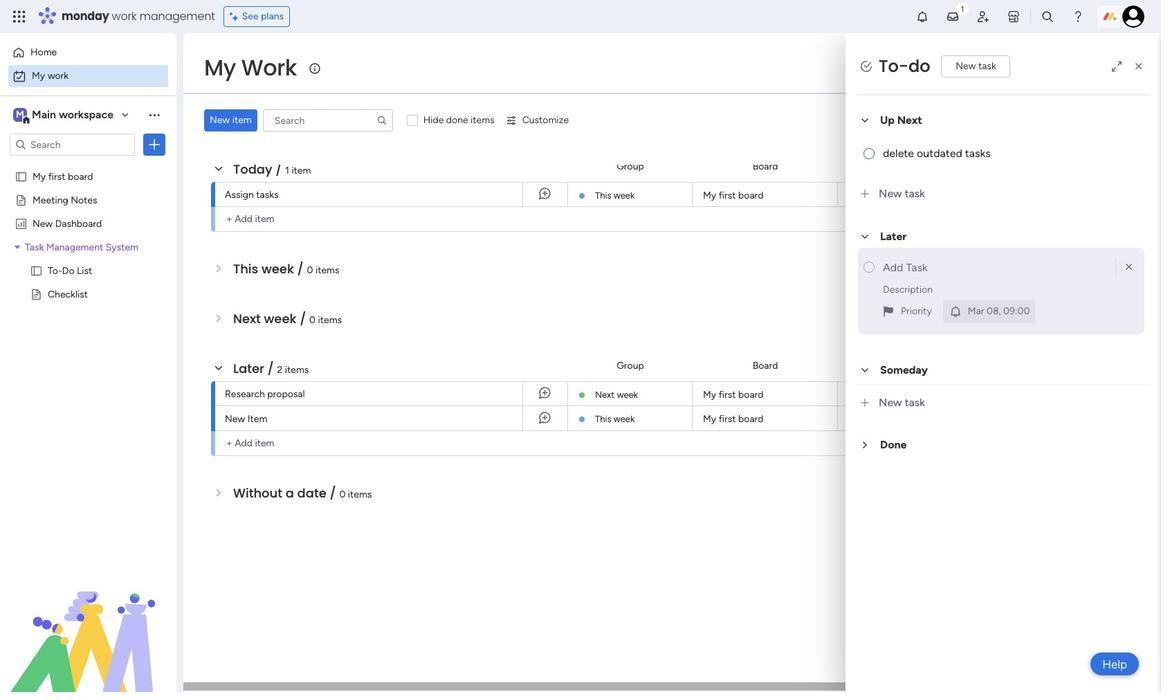 Task type: locate. For each thing, give the bounding box(es) containing it.
0 horizontal spatial tasks
[[256, 189, 279, 201]]

past
[[233, 111, 260, 128]]

see plans
[[242, 10, 284, 22]]

2
[[277, 364, 283, 376]]

today / 1 item
[[233, 161, 311, 178]]

tasks down today / 1 item
[[256, 189, 279, 201]]

options image
[[147, 138, 161, 152]]

new task button down delete outdated tasks field
[[857, 176, 1150, 212]]

2 group from the top
[[617, 360, 644, 371]]

do inside button
[[1108, 62, 1120, 73]]

2 vertical spatial my first board link
[[701, 406, 829, 431]]

date
[[959, 160, 980, 172]]

someday button
[[857, 357, 1150, 384]]

public board image
[[15, 170, 28, 183], [15, 193, 28, 206], [30, 264, 43, 277]]

items right done
[[471, 114, 495, 126]]

to- up checklist at top left
[[48, 264, 62, 276]]

09:00
[[1004, 305, 1030, 317]]

item down assign tasks
[[255, 213, 274, 225]]

/
[[303, 111, 309, 128], [276, 161, 282, 178], [297, 260, 304, 278], [300, 310, 306, 327], [268, 360, 274, 377], [330, 485, 336, 502]]

add down 'new item'
[[235, 437, 253, 449]]

list item containing priority
[[858, 248, 1145, 335]]

work for my
[[48, 70, 69, 82]]

0 vertical spatial public board image
[[15, 170, 28, 183]]

0 right date
[[339, 489, 346, 500]]

work inside option
[[48, 70, 69, 82]]

0 vertical spatial +
[[226, 213, 232, 225]]

+ add item down 'new item'
[[226, 437, 274, 449]]

1 this week from the top
[[595, 190, 635, 201]]

1 horizontal spatial later
[[880, 230, 907, 243]]

0 horizontal spatial later
[[233, 360, 264, 377]]

list box
[[0, 162, 177, 492]]

board for 1st my first board link from the top
[[739, 190, 764, 201]]

workspace
[[59, 108, 114, 121]]

1 vertical spatial to-
[[48, 264, 62, 276]]

board
[[68, 170, 93, 182], [739, 190, 764, 201], [739, 389, 764, 401], [739, 413, 764, 425]]

do inside main content
[[909, 55, 931, 78]]

new task button down invite members icon
[[942, 55, 1011, 78]]

0 vertical spatial work
[[112, 8, 137, 24]]

mar 08, 09:00 button
[[943, 301, 1036, 323]]

Filter dashboard by text search field
[[263, 109, 393, 132]]

date
[[297, 485, 327, 502]]

tasks inside field
[[965, 147, 991, 160]]

add down assign
[[235, 213, 253, 225]]

home
[[30, 46, 57, 58]]

item
[[232, 114, 252, 126], [292, 165, 311, 177], [255, 213, 274, 225], [255, 437, 274, 449]]

1 vertical spatial work
[[48, 70, 69, 82]]

lottie animation image
[[0, 552, 177, 692]]

2 vertical spatial new task
[[879, 396, 925, 409]]

1 people from the top
[[865, 160, 895, 172]]

2 + add item from the top
[[226, 437, 274, 449]]

2 board from the top
[[753, 360, 778, 371]]

my first board link
[[701, 183, 829, 206], [701, 382, 829, 406], [701, 406, 829, 431]]

2 prio from the top
[[1148, 360, 1161, 371]]

2 vertical spatial public board image
[[30, 264, 43, 277]]

items inside "without a date / 0 items"
[[348, 489, 372, 500]]

new
[[956, 60, 976, 72], [210, 114, 230, 126], [879, 187, 902, 200], [33, 217, 53, 229], [879, 396, 902, 409], [225, 413, 245, 425]]

+
[[226, 213, 232, 225], [226, 437, 232, 449]]

new task down invite members icon
[[956, 60, 997, 72]]

/ down this week / 0 items
[[300, 310, 306, 327]]

1 vertical spatial prio
[[1148, 360, 1161, 371]]

list item
[[858, 248, 1145, 335]]

0 vertical spatial 0
[[307, 264, 313, 276]]

new down delete
[[879, 187, 902, 200]]

up next
[[880, 114, 922, 127]]

do right to
[[1108, 62, 1120, 73]]

people
[[865, 160, 895, 172], [865, 360, 895, 371]]

2 vertical spatial new task button
[[857, 384, 1150, 420]]

1 vertical spatial new task
[[879, 187, 925, 200]]

1 + add item from the top
[[226, 213, 274, 225]]

new task button
[[942, 55, 1011, 78], [857, 176, 1150, 212], [857, 384, 1150, 420]]

later for later
[[880, 230, 907, 243]]

+ down 'new item'
[[226, 437, 232, 449]]

item inside 'button'
[[232, 114, 252, 126]]

work right monday
[[112, 8, 137, 24]]

board for later /
[[753, 360, 778, 371]]

m
[[16, 109, 24, 120]]

items inside later / 2 items
[[285, 364, 309, 376]]

0 vertical spatial later
[[880, 230, 907, 243]]

lottie animation element
[[0, 552, 177, 692]]

home option
[[8, 42, 168, 64]]

task down someday
[[905, 396, 925, 409]]

later inside button
[[880, 230, 907, 243]]

assign
[[225, 189, 254, 201]]

next week
[[595, 390, 638, 400]]

proposal
[[267, 388, 305, 400]]

workspace options image
[[147, 108, 161, 122]]

0 horizontal spatial work
[[48, 70, 69, 82]]

research proposal
[[225, 388, 305, 400]]

1 vertical spatial people
[[865, 360, 895, 371]]

tasks up date
[[965, 147, 991, 160]]

notes
[[71, 194, 97, 206]]

work
[[112, 8, 137, 24], [48, 70, 69, 82]]

1 vertical spatial my first board link
[[701, 382, 829, 406]]

1 horizontal spatial work
[[112, 8, 137, 24]]

0 vertical spatial prio
[[1148, 160, 1161, 172]]

work
[[241, 52, 297, 83]]

done
[[880, 438, 907, 452]]

checklist
[[48, 288, 88, 300]]

main workspace
[[32, 108, 114, 121]]

week
[[614, 190, 635, 201], [262, 260, 294, 278], [264, 310, 297, 327], [617, 390, 638, 400], [614, 414, 635, 424]]

item left "dates"
[[232, 114, 252, 126]]

without
[[233, 485, 282, 502]]

first for 1st my first board link from the top
[[719, 190, 736, 201]]

new inside list box
[[33, 217, 53, 229]]

1 vertical spatial add
[[235, 437, 253, 449]]

0 vertical spatial people
[[865, 160, 895, 172]]

customize button
[[500, 109, 575, 132]]

items right date
[[348, 489, 372, 500]]

0 for next week /
[[309, 314, 316, 326]]

my
[[204, 52, 236, 83], [32, 70, 45, 82], [33, 170, 46, 182], [703, 190, 717, 201], [703, 389, 717, 401], [703, 413, 717, 425]]

to-do main content
[[183, 33, 1161, 692]]

new left past
[[210, 114, 230, 126]]

0 vertical spatial group
[[617, 160, 644, 172]]

0 vertical spatial to-
[[879, 55, 909, 78]]

to-
[[879, 55, 909, 78], [48, 264, 62, 276]]

+ down assign
[[226, 213, 232, 225]]

0 inside this week / 0 items
[[307, 264, 313, 276]]

1 horizontal spatial to-
[[879, 55, 909, 78]]

plans
[[261, 10, 284, 22]]

items up next week / 0 items
[[316, 264, 340, 276]]

tasks
[[965, 147, 991, 160], [256, 189, 279, 201]]

none search field inside 'to-do' main content
[[263, 109, 393, 132]]

next for next week / 0 items
[[233, 310, 261, 327]]

1 vertical spatial 0
[[309, 314, 316, 326]]

without a date / 0 items
[[233, 485, 372, 502]]

1 horizontal spatial do
[[1108, 62, 1120, 73]]

delete outdated tasks
[[883, 147, 991, 160]]

people for today /
[[865, 160, 895, 172]]

0 up next week / 0 items
[[307, 264, 313, 276]]

2 vertical spatial 0
[[339, 489, 346, 500]]

1 vertical spatial later
[[233, 360, 264, 377]]

1 vertical spatial this week
[[595, 414, 635, 424]]

new right public dashboard icon
[[33, 217, 53, 229]]

0 vertical spatial this week
[[595, 190, 635, 201]]

0 inside next week / 0 items
[[309, 314, 316, 326]]

list
[[1122, 62, 1134, 73]]

+ add item down assign tasks
[[226, 213, 274, 225]]

2 horizontal spatial next
[[898, 114, 922, 127]]

item right 1
[[292, 165, 311, 177]]

0 vertical spatial add
[[235, 213, 253, 225]]

group
[[617, 160, 644, 172], [617, 360, 644, 371]]

1 group from the top
[[617, 160, 644, 172]]

my first board
[[33, 170, 93, 182], [703, 190, 764, 201], [703, 389, 764, 401], [703, 413, 764, 425]]

items down this week / 0 items
[[318, 314, 342, 326]]

next inside button
[[898, 114, 922, 127]]

2 add from the top
[[235, 437, 253, 449]]

this week
[[595, 190, 635, 201], [595, 414, 635, 424]]

1 vertical spatial + add item
[[226, 437, 274, 449]]

0 vertical spatial board
[[753, 160, 778, 172]]

1 board from the top
[[753, 160, 778, 172]]

task
[[979, 60, 997, 72], [905, 187, 925, 200], [905, 396, 925, 409]]

people down delete
[[865, 160, 895, 172]]

items
[[471, 114, 495, 126], [316, 264, 340, 276], [318, 314, 342, 326], [285, 364, 309, 376], [348, 489, 372, 500]]

0 vertical spatial new task button
[[942, 55, 1011, 78]]

priority button
[[876, 301, 938, 323]]

2 people from the top
[[865, 360, 895, 371]]

item inside today / 1 item
[[292, 165, 311, 177]]

1 add from the top
[[235, 213, 253, 225]]

2 vertical spatial task
[[905, 396, 925, 409]]

1 horizontal spatial tasks
[[965, 147, 991, 160]]

0 horizontal spatial do
[[909, 55, 931, 78]]

today
[[233, 161, 272, 178]]

research
[[225, 388, 265, 400]]

add
[[235, 213, 253, 225], [235, 437, 253, 449]]

1 vertical spatial public board image
[[15, 193, 28, 206]]

management
[[46, 241, 103, 253]]

prio for today /
[[1148, 160, 1161, 172]]

0 horizontal spatial to-
[[48, 264, 62, 276]]

public board image
[[30, 287, 43, 300]]

do down notifications icon
[[909, 55, 931, 78]]

2 vertical spatial next
[[595, 390, 615, 400]]

priority
[[901, 305, 932, 317]]

task down invite members icon
[[979, 60, 997, 72]]

new dashboard
[[33, 217, 102, 229]]

group for today /
[[617, 160, 644, 172]]

people down priority dropdown button
[[865, 360, 895, 371]]

0 vertical spatial next
[[898, 114, 922, 127]]

0
[[307, 264, 313, 276], [309, 314, 316, 326], [339, 489, 346, 500]]

1 vertical spatial group
[[617, 360, 644, 371]]

1 prio from the top
[[1148, 160, 1161, 172]]

1 vertical spatial next
[[233, 310, 261, 327]]

later
[[880, 230, 907, 243], [233, 360, 264, 377]]

delete outdated tasks button
[[857, 135, 1150, 176]]

task left v2 done deadline icon
[[905, 187, 925, 200]]

/ left 1
[[276, 161, 282, 178]]

0 vertical spatial + add item
[[226, 213, 274, 225]]

new task left v2 done deadline icon
[[879, 187, 925, 200]]

first
[[48, 170, 65, 182], [719, 190, 736, 201], [719, 389, 736, 401], [719, 413, 736, 425]]

2 this week from the top
[[595, 414, 635, 424]]

+ add item
[[226, 213, 274, 225], [226, 437, 274, 449]]

0 vertical spatial my first board link
[[701, 183, 829, 206]]

workspace image
[[13, 107, 27, 123]]

Description text field
[[883, 278, 1139, 301]]

prio
[[1148, 160, 1161, 172], [1148, 360, 1161, 371]]

to- up the up
[[879, 55, 909, 78]]

up next button
[[857, 107, 1150, 135]]

new task button up the done button
[[857, 384, 1150, 420]]

board for first my first board link from the bottom
[[739, 413, 764, 425]]

/ right date
[[330, 485, 336, 502]]

new down someday
[[879, 396, 902, 409]]

1 horizontal spatial next
[[595, 390, 615, 400]]

0 vertical spatial tasks
[[965, 147, 991, 160]]

assign tasks
[[225, 189, 279, 201]]

items inside this week / 0 items
[[316, 264, 340, 276]]

do
[[909, 55, 931, 78], [1108, 62, 1120, 73]]

1
[[285, 165, 289, 177]]

1 vertical spatial board
[[753, 360, 778, 371]]

items right 2
[[285, 364, 309, 376]]

invite members image
[[977, 10, 990, 24]]

None search field
[[263, 109, 393, 132]]

0 down this week / 0 items
[[309, 314, 316, 326]]

new left item
[[225, 413, 245, 425]]

work down home in the top of the page
[[48, 70, 69, 82]]

option
[[0, 164, 177, 166]]

first for first my first board link from the bottom
[[719, 413, 736, 425]]

1 vertical spatial +
[[226, 437, 232, 449]]

3 my first board link from the top
[[701, 406, 829, 431]]

up
[[880, 114, 895, 127]]

to- inside main content
[[879, 55, 909, 78]]

meeting
[[33, 194, 68, 206]]

new task down someday
[[879, 396, 925, 409]]

0 horizontal spatial next
[[233, 310, 261, 327]]



Task type: describe. For each thing, give the bounding box(es) containing it.
main
[[32, 108, 56, 121]]

0 inside "without a date / 0 items"
[[339, 489, 346, 500]]

hide done items
[[423, 114, 495, 126]]

/ left 2
[[268, 360, 274, 377]]

task management system
[[25, 241, 138, 253]]

work for monday
[[112, 8, 137, 24]]

items inside next week / 0 items
[[318, 314, 342, 326]]

someday
[[880, 364, 928, 377]]

customize
[[522, 114, 569, 126]]

0 vertical spatial this
[[595, 190, 612, 201]]

next week / 0 items
[[233, 310, 342, 327]]

kendall parks image
[[1123, 6, 1145, 28]]

do
[[62, 264, 74, 276]]

a
[[286, 485, 294, 502]]

2 vertical spatial this
[[595, 414, 612, 424]]

meeting notes
[[33, 194, 97, 206]]

my inside option
[[32, 70, 45, 82]]

do for to
[[1108, 62, 1120, 73]]

mar
[[968, 305, 985, 317]]

search image
[[376, 115, 387, 126]]

0 vertical spatial task
[[979, 60, 997, 72]]

list box containing my first board
[[0, 162, 177, 492]]

new item
[[225, 413, 267, 425]]

to do list
[[1095, 62, 1134, 73]]

my work
[[204, 52, 297, 83]]

later button
[[857, 223, 1150, 251]]

delete outdated tasks list item
[[858, 135, 1145, 176]]

public board image for to-do list
[[30, 264, 43, 277]]

my work link
[[8, 65, 168, 87]]

08,
[[987, 305, 1001, 317]]

item
[[248, 413, 267, 425]]

home link
[[8, 42, 168, 64]]

monday marketplace image
[[1007, 10, 1021, 24]]

board for 2nd my first board link from the top of the 'to-do' main content
[[739, 389, 764, 401]]

1 vertical spatial task
[[905, 187, 925, 200]]

system
[[106, 241, 138, 253]]

select product image
[[12, 10, 26, 24]]

monday work management
[[62, 8, 215, 24]]

2 + from the top
[[226, 437, 232, 449]]

list
[[77, 264, 92, 276]]

to- for do
[[48, 264, 62, 276]]

done
[[446, 114, 468, 126]]

notifications image
[[916, 10, 930, 24]]

board for today /
[[753, 160, 778, 172]]

0 for this week /
[[307, 264, 313, 276]]

first inside list box
[[48, 170, 65, 182]]

group for later /
[[617, 360, 644, 371]]

new down update feed icon
[[956, 60, 976, 72]]

Search in workspace field
[[29, 137, 116, 153]]

to-do
[[879, 55, 931, 78]]

mar 08, 09:00 button
[[943, 301, 1036, 323]]

monday
[[62, 8, 109, 24]]

/ right "dates"
[[303, 111, 309, 128]]

next for next week
[[595, 390, 615, 400]]

to- for do
[[879, 55, 909, 78]]

item down item
[[255, 437, 274, 449]]

public dashboard image
[[15, 217, 28, 230]]

delete
[[883, 147, 914, 160]]

public board image for meeting notes
[[15, 193, 28, 206]]

outdated
[[917, 147, 963, 160]]

see plans button
[[223, 6, 290, 27]]

my work option
[[8, 65, 168, 87]]

hide
[[423, 114, 444, 126]]

management
[[140, 8, 215, 24]]

help button
[[1091, 653, 1139, 676]]

1 + from the top
[[226, 213, 232, 225]]

past dates /
[[233, 111, 312, 128]]

public board image for my first board
[[15, 170, 28, 183]]

new inside 'button'
[[210, 114, 230, 126]]

my work
[[32, 70, 69, 82]]

search everything image
[[1041, 10, 1055, 24]]

2 my first board link from the top
[[701, 382, 829, 406]]

1 vertical spatial tasks
[[256, 189, 279, 201]]

later for later / 2 items
[[233, 360, 264, 377]]

/ up next week / 0 items
[[297, 260, 304, 278]]

do for to-
[[909, 55, 931, 78]]

people for later /
[[865, 360, 895, 371]]

1 vertical spatial this
[[233, 260, 258, 278]]

help
[[1103, 657, 1128, 671]]

Add Task text field
[[883, 256, 1119, 278]]

first for 2nd my first board link from the top of the 'to-do' main content
[[719, 389, 736, 401]]

to do list button
[[1070, 57, 1141, 79]]

to
[[1095, 62, 1106, 73]]

dashboard
[[55, 217, 102, 229]]

dates
[[264, 111, 300, 128]]

task
[[25, 241, 44, 253]]

1 vertical spatial new task button
[[857, 176, 1150, 212]]

new item button
[[204, 109, 257, 132]]

1 my first board link from the top
[[701, 183, 829, 206]]

0 vertical spatial new task
[[956, 60, 997, 72]]

this week / 0 items
[[233, 260, 340, 278]]

update feed image
[[946, 10, 960, 24]]

1 image
[[957, 1, 969, 16]]

see
[[242, 10, 259, 22]]

priority button
[[876, 301, 938, 323]]

v2 done deadline image
[[926, 188, 937, 201]]

help image
[[1071, 10, 1085, 24]]

delete outdated tasks field
[[878, 146, 1139, 162]]

new item
[[210, 114, 252, 126]]

prio for later /
[[1148, 360, 1161, 371]]

caret down image
[[15, 242, 20, 252]]

workspace selection element
[[13, 107, 116, 125]]

to-do list
[[48, 264, 92, 276]]

mar 08, 09:00
[[968, 305, 1030, 317]]

done button
[[857, 431, 1150, 459]]

later / 2 items
[[233, 360, 309, 377]]



Task type: vqa. For each thing, say whether or not it's contained in the screenshot.
Filter dashboard by text search field
yes



